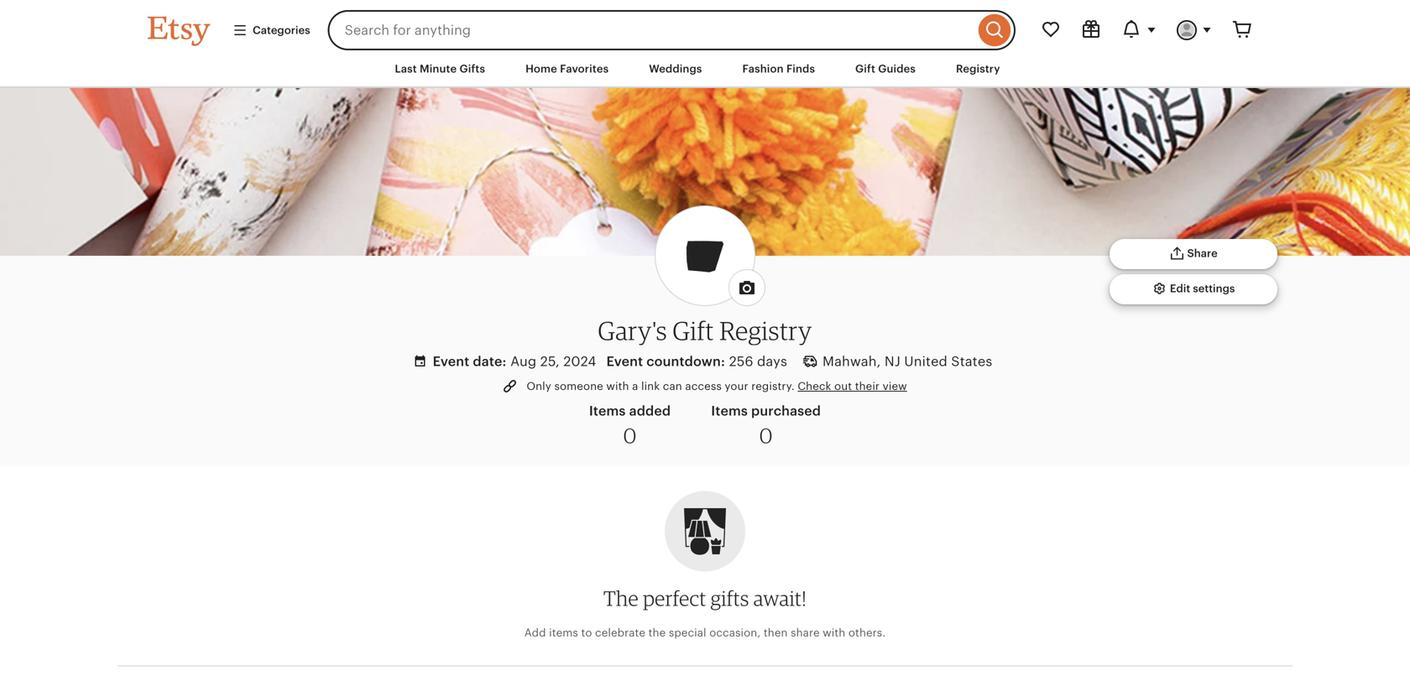 Task type: locate. For each thing, give the bounding box(es) containing it.
share
[[791, 627, 820, 640]]

share button
[[1110, 239, 1278, 270]]

united
[[905, 354, 948, 369]]

others.
[[849, 627, 886, 640]]

event for event date: aug 25, 2024
[[433, 354, 470, 369]]

with left a
[[607, 380, 629, 393]]

256
[[729, 354, 754, 369]]

items inside items added 0
[[589, 404, 626, 419]]

0 vertical spatial registry
[[956, 63, 1000, 75]]

none search field inside categories 'banner'
[[328, 10, 1016, 50]]

default colorful shape profile icon image
[[656, 207, 755, 306], [656, 207, 755, 306]]

registry right guides
[[956, 63, 1000, 75]]

registry up 'days' at the bottom of the page
[[720, 315, 812, 347]]

days
[[757, 354, 788, 369]]

share
[[1188, 247, 1218, 260]]

last minute gifts
[[395, 63, 485, 75]]

access
[[685, 380, 722, 393]]

registry inside registry link
[[956, 63, 1000, 75]]

2 items from the left
[[711, 404, 748, 419]]

1 horizontal spatial 0
[[760, 424, 773, 448]]

await!
[[754, 586, 807, 611]]

home
[[526, 63, 557, 75]]

1 horizontal spatial registry
[[956, 63, 1000, 75]]

1 horizontal spatial items
[[711, 404, 748, 419]]

1 event from the left
[[433, 354, 470, 369]]

event
[[433, 354, 470, 369], [607, 354, 643, 369]]

0 horizontal spatial registry
[[720, 315, 812, 347]]

0 inside items added 0
[[624, 424, 637, 448]]

0 vertical spatial with
[[607, 380, 629, 393]]

items
[[589, 404, 626, 419], [711, 404, 748, 419]]

gift left guides
[[856, 63, 876, 75]]

aug
[[511, 354, 537, 369]]

0
[[624, 424, 637, 448], [760, 424, 773, 448]]

fashion finds link
[[730, 54, 828, 84]]

items down your
[[711, 404, 748, 419]]

special
[[669, 627, 707, 640]]

purchased
[[751, 404, 821, 419]]

0 down 'added'
[[624, 424, 637, 448]]

menu bar
[[118, 50, 1293, 88]]

gifts
[[460, 63, 485, 75]]

home favorites
[[526, 63, 609, 75]]

2 event from the left
[[607, 354, 643, 369]]

0 horizontal spatial gift
[[673, 315, 714, 347]]

0 down purchased
[[760, 424, 773, 448]]

Search for anything text field
[[328, 10, 975, 50]]

0 inside items purchased 0
[[760, 424, 773, 448]]

0 horizontal spatial with
[[607, 380, 629, 393]]

0 horizontal spatial event
[[433, 354, 470, 369]]

weddings
[[649, 63, 702, 75]]

categories banner
[[118, 0, 1293, 50]]

with
[[607, 380, 629, 393], [823, 627, 846, 640]]

0 vertical spatial gift
[[856, 63, 876, 75]]

1 horizontal spatial with
[[823, 627, 846, 640]]

gift
[[856, 63, 876, 75], [673, 315, 714, 347]]

with right share
[[823, 627, 846, 640]]

a
[[632, 380, 638, 393]]

event countdown: 256 days
[[607, 354, 788, 369]]

items added 0
[[589, 404, 671, 448]]

registry.
[[752, 380, 795, 393]]

1 items from the left
[[589, 404, 626, 419]]

0 horizontal spatial 0
[[624, 424, 637, 448]]

items down someone
[[589, 404, 626, 419]]

0 for items purchased 0
[[760, 424, 773, 448]]

event up a
[[607, 354, 643, 369]]

items purchased 0
[[711, 404, 821, 448]]

1 horizontal spatial event
[[607, 354, 643, 369]]

None search field
[[328, 10, 1016, 50]]

someone
[[555, 380, 604, 393]]

0 horizontal spatial items
[[589, 404, 626, 419]]

occasion,
[[710, 627, 761, 640]]

items inside items purchased 0
[[711, 404, 748, 419]]

1 0 from the left
[[624, 424, 637, 448]]

celebrate
[[595, 627, 646, 640]]

gift up event countdown: 256 days
[[673, 315, 714, 347]]

2 0 from the left
[[760, 424, 773, 448]]

event left date:
[[433, 354, 470, 369]]

1 vertical spatial gift
[[673, 315, 714, 347]]

registry
[[956, 63, 1000, 75], [720, 315, 812, 347]]

check out their view link
[[798, 380, 907, 393]]

edit
[[1170, 283, 1191, 295]]

the perfect gifts await!
[[604, 586, 807, 611]]



Task type: vqa. For each thing, say whether or not it's contained in the screenshot.
Gift
yes



Task type: describe. For each thing, give the bounding box(es) containing it.
mahwah,
[[823, 354, 881, 369]]

edit settings button
[[1110, 275, 1278, 305]]

only
[[527, 380, 552, 393]]

favorites
[[560, 63, 609, 75]]

the
[[649, 627, 666, 640]]

the
[[604, 586, 639, 611]]

finds
[[787, 63, 815, 75]]

gary's
[[598, 315, 667, 347]]

items
[[549, 627, 578, 640]]

gift guides
[[856, 63, 916, 75]]

states
[[952, 354, 993, 369]]

fashion finds
[[743, 63, 815, 75]]

then
[[764, 627, 788, 640]]

1 vertical spatial with
[[823, 627, 846, 640]]

25,
[[540, 354, 560, 369]]

date:
[[473, 354, 507, 369]]

last
[[395, 63, 417, 75]]

add items to celebrate the special occasion, then share with others.
[[525, 627, 886, 640]]

1 vertical spatial registry
[[720, 315, 812, 347]]

add
[[525, 627, 546, 640]]

1 horizontal spatial gift
[[856, 63, 876, 75]]

edit settings
[[1170, 283, 1235, 295]]

your
[[725, 380, 749, 393]]

home favorites link
[[513, 54, 621, 84]]

out
[[835, 380, 852, 393]]

to
[[581, 627, 592, 640]]

gifts
[[711, 586, 749, 611]]

settings
[[1193, 283, 1235, 295]]

minute
[[420, 63, 457, 75]]

event for event countdown: 256 days
[[607, 354, 643, 369]]

their
[[855, 380, 880, 393]]

registry link
[[944, 54, 1013, 84]]

gary's gift registry
[[598, 315, 812, 347]]

0 for items added 0
[[624, 424, 637, 448]]

gift guides link
[[843, 54, 929, 84]]

categories
[[253, 24, 310, 36]]

only someone with a link can access your registry. check out their view
[[527, 380, 907, 393]]

items for items purchased 0
[[711, 404, 748, 419]]

added
[[629, 404, 671, 419]]

items for items added 0
[[589, 404, 626, 419]]

2024
[[564, 354, 597, 369]]

can
[[663, 380, 682, 393]]

link
[[641, 380, 660, 393]]

guides
[[878, 63, 916, 75]]

event date: aug 25, 2024
[[433, 354, 597, 369]]

categories button
[[220, 15, 323, 45]]

weddings link
[[637, 54, 715, 84]]

fashion
[[743, 63, 784, 75]]

countdown:
[[647, 354, 725, 369]]

nj
[[885, 354, 901, 369]]

perfect
[[643, 586, 707, 611]]

menu bar containing last minute gifts
[[118, 50, 1293, 88]]

last minute gifts link
[[382, 54, 498, 84]]

mahwah, nj united states
[[823, 354, 993, 369]]

view
[[883, 380, 907, 393]]

check
[[798, 380, 832, 393]]



